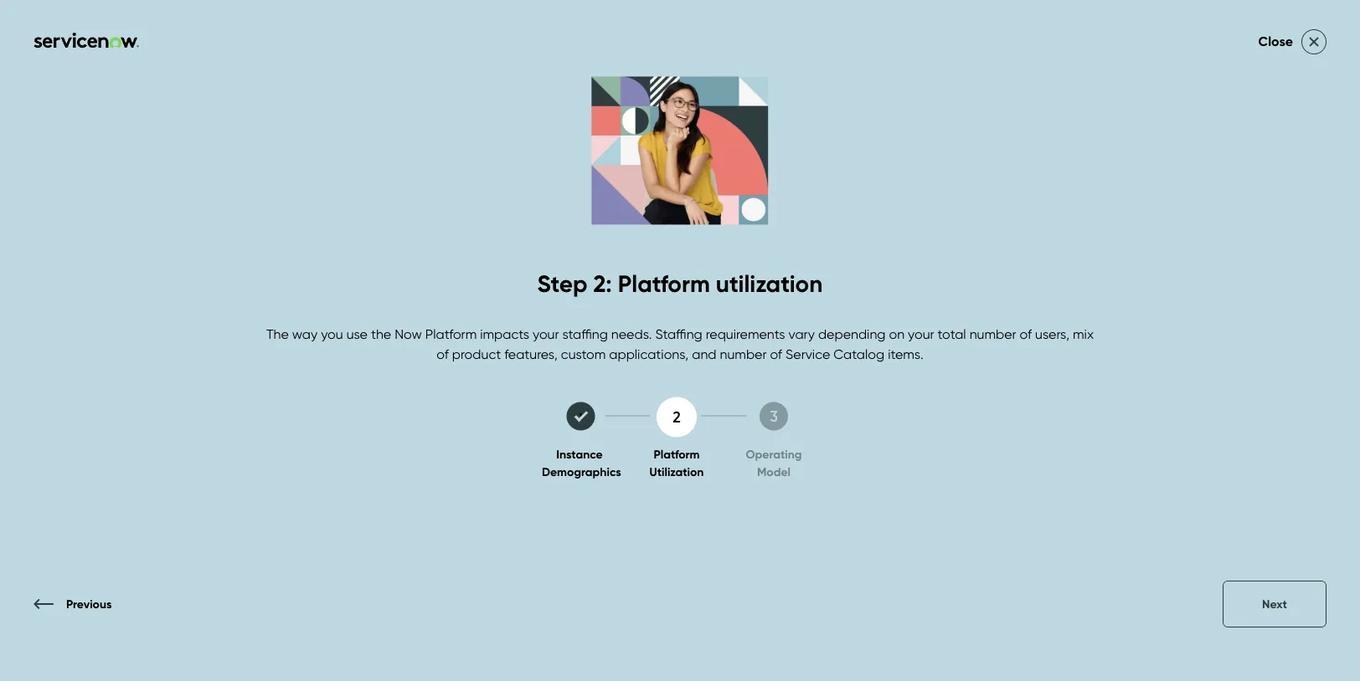 Task type: describe. For each thing, give the bounding box(es) containing it.
vary
[[789, 326, 815, 342]]

total
[[938, 326, 966, 342]]

extends
[[1114, 314, 1163, 330]]

operating model
[[746, 448, 802, 479]]

3
[[770, 407, 778, 426]]

platform
[[855, 314, 907, 330]]

busin
[[1329, 314, 1360, 330]]

the inside the way you use the now platform impacts your staffing needs. staffing requirements vary depending on your total number of users, mix of product features, custom applications, and number of service catalog items.
[[371, 326, 391, 342]]

step 2: platform utilization
[[537, 269, 823, 299]]

webinars
[[543, 70, 601, 86]]

instance
[[556, 448, 603, 462]]

staffing
[[655, 326, 703, 342]]

platform inside the platform utilization
[[654, 448, 700, 462]]

applications,
[[609, 346, 689, 363]]

features,
[[504, 346, 558, 363]]

team inside 'use the platform team estimator to find out how many people you need to build your team and get a shareable estimate report.'
[[1261, 394, 1293, 411]]

and inside 'use the platform team estimator to find out how many people you need to build your team and get a shareable estimate report.'
[[1297, 394, 1321, 411]]

your inside 'use the platform team estimator to find out how many people you need to build your team and get a shareable estimate report.'
[[1231, 394, 1258, 411]]

custom
[[561, 346, 606, 363]]

users,
[[1035, 326, 1070, 342]]

a inside 'use the platform team estimator to find out how many people you need to build your team and get a shareable estimate report.'
[[1349, 394, 1357, 411]]

and inside your servicenow® platform team establishes, maintains, and extends servicenow as a strategic busin
[[1086, 314, 1111, 330]]

the
[[266, 326, 289, 342]]

your
[[739, 314, 766, 330]]

and inside the way you use the now platform impacts your staffing needs. staffing requirements vary depending on your total number of users, mix of product features, custom applications, and number of service catalog items.
[[692, 346, 717, 363]]

us
[[125, 600, 140, 616]]

next
[[1262, 598, 1287, 612]]

2
[[673, 408, 681, 427]]

1 horizontal spatial of
[[770, 346, 782, 363]]

step
[[537, 269, 588, 299]]

servicenow inside "servicenow platform team estimator"
[[739, 183, 958, 233]]

team inside "servicenow platform team estimator"
[[1136, 183, 1236, 233]]

0 vertical spatial number
[[970, 326, 1017, 342]]

you inside the way you use the now platform impacts your staffing needs. staffing requirements vary depending on your total number of users, mix of product features, custom applications, and number of service catalog items.
[[321, 326, 343, 342]]

and right events
[[515, 70, 540, 86]]

platform inside the way you use the now platform impacts your staffing needs. staffing requirements vary depending on your total number of users, mix of product features, custom applications, and number of service catalog items.
[[425, 326, 477, 342]]

services link
[[643, 61, 693, 95]]

with
[[93, 600, 121, 616]]

items.
[[888, 346, 924, 363]]

service
[[786, 346, 830, 363]]

connect
[[34, 600, 90, 616]]

report.
[[861, 414, 901, 431]]

how
[[1008, 394, 1033, 411]]

you inside 'use the platform team estimator to find out how many people you need to build your team and get a shareable estimate report.'
[[1121, 394, 1143, 411]]

2:
[[593, 269, 612, 299]]

depending
[[818, 326, 886, 342]]

utilization
[[716, 269, 823, 299]]

platform inside 'use the platform team estimator to find out how many people you need to build your team and get a shareable estimate report.'
[[789, 394, 840, 411]]

get support link
[[734, 61, 811, 95]]

support
[[761, 70, 811, 86]]

now
[[395, 326, 422, 342]]



Task type: vqa. For each thing, say whether or not it's contained in the screenshot.
your
yes



Task type: locate. For each thing, give the bounding box(es) containing it.
your up features,
[[533, 326, 559, 342]]

0 horizontal spatial the
[[371, 326, 391, 342]]

estimator up the report.
[[881, 394, 938, 411]]

0 horizontal spatial team
[[910, 314, 943, 330]]

your right on at the right of the page
[[908, 326, 934, 342]]

1 vertical spatial you
[[1121, 394, 1143, 411]]

1 horizontal spatial the
[[765, 394, 785, 411]]

1 vertical spatial team
[[843, 394, 877, 411]]

1 horizontal spatial number
[[970, 326, 1017, 342]]

servicenow inside your servicenow® platform team establishes, maintains, and extends servicenow as a strategic busin
[[1166, 314, 1238, 330]]

events and webinars link
[[472, 61, 601, 95]]

to
[[941, 394, 954, 411], [1182, 394, 1194, 411]]

0 vertical spatial team
[[1136, 183, 1236, 233]]

team left the get
[[1261, 394, 1293, 411]]

the up the shareable
[[765, 394, 785, 411]]

estimator
[[739, 236, 916, 286], [881, 394, 938, 411]]

as
[[1242, 314, 1256, 330]]

of left product
[[437, 346, 449, 363]]

you left use
[[321, 326, 343, 342]]

servicenow
[[739, 183, 958, 233], [1166, 314, 1238, 330]]

you left 'need'
[[1121, 394, 1143, 411]]

utilization
[[650, 465, 704, 479]]

estimator inside "servicenow platform team estimator"
[[739, 236, 916, 286]]

and left extends
[[1086, 314, 1111, 330]]

1 horizontal spatial your
[[908, 326, 934, 342]]

0 horizontal spatial to
[[941, 394, 954, 411]]

0 horizontal spatial number
[[720, 346, 767, 363]]

find
[[958, 394, 980, 411]]

platform inside "servicenow platform team estimator"
[[968, 183, 1126, 233]]

events and webinars
[[472, 70, 601, 86]]

1 vertical spatial a
[[1349, 394, 1357, 411]]

events
[[472, 70, 512, 86]]

get
[[734, 70, 758, 86]]

people
[[1074, 394, 1118, 411]]

1 vertical spatial servicenow
[[1166, 314, 1238, 330]]

0 horizontal spatial servicenow
[[739, 183, 958, 233]]

you
[[321, 326, 343, 342], [1121, 394, 1143, 411]]

1 horizontal spatial to
[[1182, 394, 1194, 411]]

need
[[1147, 394, 1178, 411]]

0 horizontal spatial a
[[1260, 314, 1268, 330]]

estimator up servicenow® at the right
[[739, 236, 916, 286]]

0 vertical spatial team
[[910, 314, 943, 330]]

team
[[1136, 183, 1236, 233], [843, 394, 877, 411]]

1
[[579, 411, 583, 423]]

services
[[643, 70, 693, 86]]

the way you use the now platform impacts your staffing needs. staffing requirements vary depending on your total number of users, mix of product features, custom applications, and number of service catalog items.
[[266, 326, 1094, 363]]

strategic
[[1271, 314, 1326, 330]]

product
[[452, 346, 501, 363]]

establishes,
[[946, 314, 1017, 330]]

operating
[[746, 448, 802, 462]]

1 horizontal spatial team
[[1136, 183, 1236, 233]]

close
[[1259, 33, 1293, 50]]

2 horizontal spatial your
[[1231, 394, 1258, 411]]

0 horizontal spatial you
[[321, 326, 343, 342]]

1 horizontal spatial you
[[1121, 394, 1143, 411]]

2 horizontal spatial of
[[1020, 326, 1032, 342]]

0 horizontal spatial of
[[437, 346, 449, 363]]

a right as
[[1260, 314, 1268, 330]]

a right the get
[[1349, 394, 1357, 411]]

0 horizontal spatial team
[[843, 394, 877, 411]]

1 horizontal spatial team
[[1261, 394, 1293, 411]]

next link
[[1223, 581, 1327, 628]]

needs.
[[611, 326, 652, 342]]

and left the get
[[1297, 394, 1321, 411]]

servicenow platform team estimator
[[739, 183, 1236, 286]]

of left service
[[770, 346, 782, 363]]

1 vertical spatial the
[[765, 394, 785, 411]]

your
[[533, 326, 559, 342], [908, 326, 934, 342], [1231, 394, 1258, 411]]

the
[[371, 326, 391, 342], [765, 394, 785, 411]]

catalog
[[834, 346, 885, 363]]

previous
[[66, 598, 112, 612]]

maintains,
[[1020, 314, 1083, 330]]

estimate
[[804, 414, 857, 431]]

mix
[[1073, 326, 1094, 342]]

use
[[739, 394, 762, 411]]

a inside your servicenow® platform team establishes, maintains, and extends servicenow as a strategic busin
[[1260, 314, 1268, 330]]

0 horizontal spatial your
[[533, 326, 559, 342]]

a
[[1260, 314, 1268, 330], [1349, 394, 1357, 411]]

requirements
[[706, 326, 785, 342]]

0 vertical spatial the
[[371, 326, 391, 342]]

platform utilization
[[650, 448, 704, 479]]

1 vertical spatial number
[[720, 346, 767, 363]]

1 to from the left
[[941, 394, 954, 411]]

shareable
[[739, 414, 800, 431]]

estimator inside 'use the platform team estimator to find out how many people you need to build your team and get a shareable estimate report.'
[[881, 394, 938, 411]]

and
[[515, 70, 540, 86], [1086, 314, 1111, 330], [692, 346, 717, 363], [1297, 394, 1321, 411]]

the inside 'use the platform team estimator to find out how many people you need to build your team and get a shareable estimate report.'
[[765, 394, 785, 411]]

of left users,
[[1020, 326, 1032, 342]]

get support
[[734, 70, 811, 86]]

to left find
[[941, 394, 954, 411]]

your right build
[[1231, 394, 1258, 411]]

servicenow®
[[769, 314, 852, 330]]

use
[[346, 326, 368, 342]]

1 vertical spatial team
[[1261, 394, 1293, 411]]

0 vertical spatial you
[[321, 326, 343, 342]]

model
[[757, 465, 791, 479]]

of
[[1020, 326, 1032, 342], [437, 346, 449, 363], [770, 346, 782, 363]]

many
[[1037, 394, 1071, 411]]

1 horizontal spatial a
[[1349, 394, 1357, 411]]

0 vertical spatial servicenow
[[739, 183, 958, 233]]

2 to from the left
[[1182, 394, 1194, 411]]

build
[[1198, 394, 1228, 411]]

to left build
[[1182, 394, 1194, 411]]

number down "requirements"
[[720, 346, 767, 363]]

way
[[292, 326, 318, 342]]

out
[[984, 394, 1004, 411]]

demographics
[[542, 465, 621, 479]]

on
[[889, 326, 905, 342]]

team inside your servicenow® platform team establishes, maintains, and extends servicenow as a strategic busin
[[910, 314, 943, 330]]

platform
[[968, 183, 1126, 233], [618, 269, 710, 299], [425, 326, 477, 342], [789, 394, 840, 411], [654, 448, 700, 462]]

the right use
[[371, 326, 391, 342]]

get
[[1324, 394, 1346, 411]]

instance demographics
[[542, 448, 621, 479]]

number
[[970, 326, 1017, 342], [720, 346, 767, 363]]

your servicenow® platform team establishes, maintains, and extends servicenow as a strategic busin
[[739, 314, 1360, 370]]

team right on at the right of the page
[[910, 314, 943, 330]]

team
[[910, 314, 943, 330], [1261, 394, 1293, 411]]

team inside 'use the platform team estimator to find out how many people you need to build your team and get a shareable estimate report.'
[[843, 394, 877, 411]]

impacts
[[480, 326, 529, 342]]

connect with us
[[34, 600, 140, 616]]

0 vertical spatial estimator
[[739, 236, 916, 286]]

staffing
[[562, 326, 608, 342]]

number right total
[[970, 326, 1017, 342]]

1 vertical spatial estimator
[[881, 394, 938, 411]]

use the platform team estimator to find out how many people you need to build your team and get a shareable estimate report.
[[739, 394, 1357, 431]]

0 vertical spatial a
[[1260, 314, 1268, 330]]

1 horizontal spatial servicenow
[[1166, 314, 1238, 330]]

and down staffing
[[692, 346, 717, 363]]



